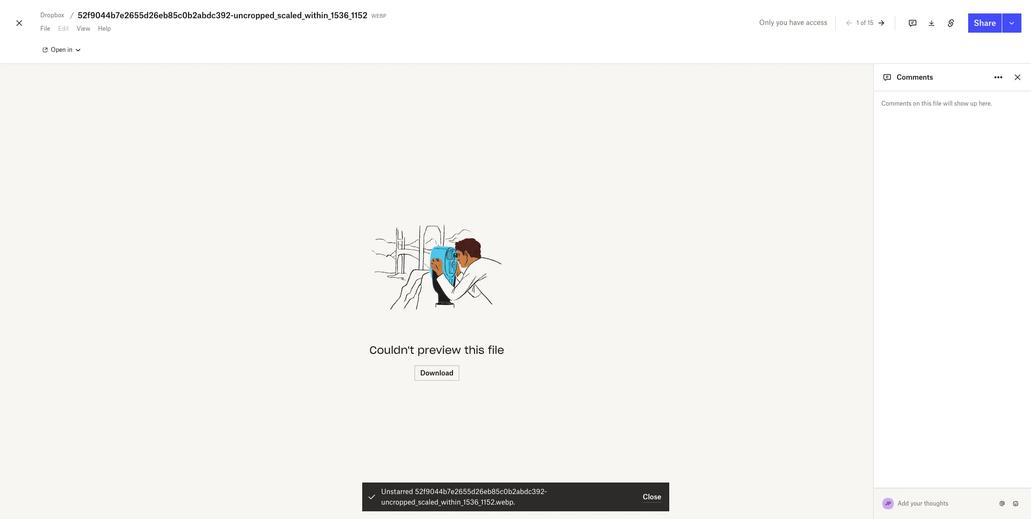 Task type: describe. For each thing, give the bounding box(es) containing it.
to for microsoft_pride_21_neutrois.jpg
[[873, 374, 878, 380]]

open in button
[[36, 42, 86, 58]]

15
[[868, 19, 874, 26]]

only you have access
[[760, 18, 828, 26]]

copy link button
[[968, 479, 1004, 491]]

share button
[[969, 13, 1002, 33]]

couldn't
[[370, 343, 414, 357]]

uploading 55 of 64 items 1 minute left
[[844, 493, 927, 509]]

64
[[898, 493, 907, 501]]

0 vertical spatial of
[[861, 19, 867, 26]]

webp
[[372, 11, 386, 19]]

Add your thoughts text field
[[899, 496, 997, 511]]

preview
[[418, 343, 461, 357]]

to for microsoft_pride_21_pansexual.jpg
[[873, 459, 878, 465]]

of inside uploading 55 of 64 items 1 minute left
[[890, 493, 896, 501]]

only
[[760, 18, 775, 26]]

file for preview
[[488, 343, 505, 357]]

file
[[40, 25, 50, 32]]

1 inside uploading 55 of 64 items 1 minute left
[[844, 502, 846, 509]]

in
[[67, 46, 73, 53]]

1 of 15
[[857, 19, 874, 26]]

here.
[[979, 100, 993, 107]]

uploading 55 of 64 items alert
[[808, 274, 1020, 519]]

alert containing unstarred 52f9044b7e2655d26eb85c0b2abdc392- uncropped_scaled_within_1536_1152.webp.
[[362, 483, 670, 511]]

up
[[971, 100, 978, 107]]

to for microsoft_pride_21_pride_flag.jpg
[[873, 402, 878, 408]]

to for microsoft_pride_21_bisexual.jpg
[[873, 346, 878, 351]]

uncropped_scaled_within_1536_1152.webp.
[[381, 498, 515, 506]]

this for on
[[922, 100, 932, 107]]

close image
[[13, 15, 25, 31]]

microsoft_pride_21_demisexual.jpg
[[831, 306, 929, 314]]

have
[[790, 18, 805, 26]]

items
[[908, 493, 927, 501]]

dropbox
[[40, 12, 64, 19]]

/ 52f9044b7e2655d26eb85c0b2abdc392-uncropped_scaled_within_1536_1152 webp
[[70, 11, 386, 20]]

copy link
[[973, 481, 1000, 488]]

access
[[806, 18, 828, 26]]

open in
[[51, 46, 73, 53]]

close button
[[643, 491, 662, 503]]

to for microsoft_pride_21_intersex.jpg
[[873, 431, 878, 436]]

microsoft_pride_21_bisexual.jpg
[[831, 335, 920, 342]]

microsoft_pride_21_demisexual.jpg uploaded to
[[831, 306, 929, 323]]

left
[[869, 502, 878, 509]]

uploaded for microsoft_pride_21_pansexual.jpg
[[850, 459, 872, 465]]

microsoft_pride_21_neutrois.jpg
[[831, 363, 921, 370]]

on
[[914, 100, 921, 107]]

microsoft_pride_21_pride_flag.jpg uploaded to
[[831, 391, 925, 408]]

microsoft_pride_21_lesbian.jpg
[[831, 476, 919, 483]]

uploaded for microsoft_pride_21_bisexual.jpg
[[850, 346, 872, 351]]



Task type: vqa. For each thing, say whether or not it's contained in the screenshot.
the top Turtle
no



Task type: locate. For each thing, give the bounding box(es) containing it.
1 vertical spatial 1
[[844, 502, 846, 509]]

file
[[934, 100, 942, 107], [488, 343, 505, 357]]

4 to from the top
[[873, 402, 878, 408]]

to inside microsoft_pride_21_intersex.jpg uploaded to
[[873, 431, 878, 436]]

help button
[[94, 21, 115, 36]]

this
[[922, 100, 932, 107], [465, 343, 485, 357]]

this for preview
[[465, 343, 485, 357]]

to down microsoft_pride_21_demisexual.jpg
[[873, 317, 878, 323]]

this right preview
[[465, 343, 485, 357]]

1 uploaded from the top
[[850, 317, 872, 323]]

show
[[955, 100, 969, 107]]

0 horizontal spatial this
[[465, 343, 485, 357]]

uploaded for microsoft_pride_21_pride_flag.jpg
[[850, 402, 872, 408]]

1 vertical spatial 52f9044b7e2655d26eb85c0b2abdc392-
[[415, 487, 547, 495]]

this right on
[[922, 100, 932, 107]]

comments left on
[[882, 100, 912, 107]]

/
[[70, 11, 74, 19]]

to down microsoft_pride_21_intersex.jpg
[[873, 431, 878, 436]]

help
[[98, 25, 111, 32]]

microsoft_pride_21_intersex.jpg
[[831, 420, 919, 427]]

to down microsoft_pride_21_pride_flag.jpg
[[873, 402, 878, 408]]

uploaded inside microsoft_pride_21_bisexual.jpg uploaded to
[[850, 346, 872, 351]]

jp
[[886, 500, 892, 507]]

5 to from the top
[[873, 431, 878, 436]]

6 uploaded from the top
[[850, 459, 872, 465]]

1 vertical spatial this
[[465, 343, 485, 357]]

1
[[857, 19, 860, 26], [844, 502, 846, 509]]

uploaded down microsoft_pride_21_neutrois.jpg
[[850, 374, 872, 380]]

file button
[[36, 21, 54, 36]]

55
[[880, 493, 888, 501]]

file for on
[[934, 100, 942, 107]]

of
[[861, 19, 867, 26], [890, 493, 896, 501]]

uploaded
[[850, 317, 872, 323], [850, 346, 872, 351], [850, 374, 872, 380], [850, 402, 872, 408], [850, 431, 872, 436], [850, 459, 872, 465]]

unstarred 52f9044b7e2655d26eb85c0b2abdc392- uncropped_scaled_within_1536_1152.webp.
[[381, 487, 547, 506]]

alert
[[362, 483, 670, 511]]

0 vertical spatial file
[[934, 100, 942, 107]]

comments
[[897, 73, 934, 81], [882, 100, 912, 107]]

of right "55"
[[890, 493, 896, 501]]

52f9044b7e2655d26eb85c0b2abdc392-
[[78, 11, 234, 20], [415, 487, 547, 495]]

0 vertical spatial 52f9044b7e2655d26eb85c0b2abdc392-
[[78, 11, 234, 20]]

3 uploaded from the top
[[850, 374, 872, 380]]

view
[[77, 25, 90, 32]]

add your thoughts
[[898, 500, 949, 507]]

uploaded for microsoft_pride_21_intersex.jpg
[[850, 431, 872, 436]]

microsoft_pride_21_neutrois.jpg uploaded to
[[831, 363, 921, 380]]

minute
[[848, 502, 867, 509]]

add
[[898, 500, 910, 507]]

your
[[911, 500, 923, 507]]

microsoft_pride_21_pansexual.jpg uploaded to
[[831, 448, 925, 465]]

to down microsoft_pride_21_bisexual.jpg
[[873, 346, 878, 351]]

comments on this file will show up here.
[[882, 100, 993, 107]]

close
[[643, 492, 662, 501]]

0 vertical spatial 1
[[857, 19, 860, 26]]

uploaded for microsoft_pride_21_demisexual.jpg
[[850, 317, 872, 323]]

to inside microsoft_pride_21_neutrois.jpg uploaded to
[[873, 374, 878, 380]]

52f9044b7e2655d26eb85c0b2abdc392- for uncropped_scaled_within_1536_1152
[[78, 11, 234, 20]]

uploaded down microsoft_pride_21_intersex.jpg
[[850, 431, 872, 436]]

uploaded down microsoft_pride_21_pansexual.jpg
[[850, 459, 872, 465]]

download button
[[415, 365, 460, 381]]

1 vertical spatial file
[[488, 343, 505, 357]]

1 horizontal spatial 1
[[857, 19, 860, 26]]

52f9044b7e2655d26eb85c0b2abdc392- inside the unstarred 52f9044b7e2655d26eb85c0b2abdc392- uncropped_scaled_within_1536_1152.webp.
[[415, 487, 547, 495]]

comments for comments
[[897, 73, 934, 81]]

uploaded down microsoft_pride_21_bisexual.jpg
[[850, 346, 872, 351]]

uploaded inside microsoft_pride_21_demisexual.jpg uploaded to
[[850, 317, 872, 323]]

microsoft_pride_21_pansexual.jpg
[[831, 448, 925, 455]]

comments up on
[[897, 73, 934, 81]]

0 vertical spatial this
[[922, 100, 932, 107]]

add your thoughts image
[[899, 498, 990, 509]]

4 uploaded from the top
[[850, 402, 872, 408]]

1 to from the top
[[873, 317, 878, 323]]

3 to from the top
[[873, 374, 878, 380]]

1 vertical spatial comments
[[882, 100, 912, 107]]

open
[[51, 46, 66, 53]]

uploaded for microsoft_pride_21_neutrois.jpg
[[850, 374, 872, 380]]

0 horizontal spatial 52f9044b7e2655d26eb85c0b2abdc392-
[[78, 11, 234, 20]]

to inside microsoft_pride_21_bisexual.jpg uploaded to
[[873, 346, 878, 351]]

6 to from the top
[[873, 459, 878, 465]]

1 horizontal spatial file
[[934, 100, 942, 107]]

microsoft_pride_21_bisexual.jpg uploaded to
[[831, 335, 920, 351]]

2 to from the top
[[873, 346, 878, 351]]

uploaded inside microsoft_pride_21_pansexual.jpg uploaded to
[[850, 459, 872, 465]]

uploaded inside microsoft_pride_21_pride_flag.jpg uploaded to
[[850, 402, 872, 408]]

share
[[975, 18, 997, 28]]

to for microsoft_pride_21_demisexual.jpg
[[873, 317, 878, 323]]

link
[[989, 481, 1000, 488]]

download
[[421, 369, 454, 377]]

0 horizontal spatial file
[[488, 343, 505, 357]]

to down microsoft_pride_21_pansexual.jpg
[[873, 459, 878, 465]]

to inside microsoft_pride_21_pride_flag.jpg uploaded to
[[873, 402, 878, 408]]

uploaded inside microsoft_pride_21_intersex.jpg uploaded to
[[850, 431, 872, 436]]

52f9044b7e2655d26eb85c0b2abdc392- for uncropped_scaled_within_1536_1152.webp.
[[415, 487, 547, 495]]

1 horizontal spatial 52f9044b7e2655d26eb85c0b2abdc392-
[[415, 487, 547, 495]]

uploaded down microsoft_pride_21_pride_flag.jpg
[[850, 402, 872, 408]]

0 horizontal spatial of
[[861, 19, 867, 26]]

uploaded down microsoft_pride_21_demisexual.jpg
[[850, 317, 872, 323]]

microsoft_pride_21_pride_flag.jpg
[[831, 391, 925, 398]]

copy
[[973, 481, 988, 488]]

couldn't preview this file
[[370, 343, 505, 357]]

uploading
[[844, 493, 878, 501]]

to down microsoft_pride_21_neutrois.jpg
[[873, 374, 878, 380]]

1 vertical spatial of
[[890, 493, 896, 501]]

view button
[[73, 21, 94, 36]]

you
[[777, 18, 788, 26]]

uncropped_scaled_within_1536_1152
[[234, 11, 368, 20]]

to inside microsoft_pride_21_demisexual.jpg uploaded to
[[873, 317, 878, 323]]

comments for comments on this file will show up here.
[[882, 100, 912, 107]]

1 left minute
[[844, 502, 846, 509]]

of left 15
[[861, 19, 867, 26]]

to inside microsoft_pride_21_pansexual.jpg uploaded to
[[873, 459, 878, 465]]

0 vertical spatial comments
[[897, 73, 934, 81]]

1 horizontal spatial this
[[922, 100, 932, 107]]

thoughts
[[925, 500, 949, 507]]

1 left 15
[[857, 19, 860, 26]]

unstarred
[[381, 487, 413, 495]]

1 horizontal spatial of
[[890, 493, 896, 501]]

microsoft_pride_21_intersex.jpg uploaded to
[[831, 420, 919, 436]]

close right sidebar image
[[1013, 72, 1024, 83]]

dropbox button
[[36, 10, 68, 21]]

2 uploaded from the top
[[850, 346, 872, 351]]

uploaded inside microsoft_pride_21_neutrois.jpg uploaded to
[[850, 374, 872, 380]]

to
[[873, 317, 878, 323], [873, 346, 878, 351], [873, 374, 878, 380], [873, 402, 878, 408], [873, 431, 878, 436], [873, 459, 878, 465]]

0 horizontal spatial 1
[[844, 502, 846, 509]]

5 uploaded from the top
[[850, 431, 872, 436]]

will
[[944, 100, 953, 107]]



